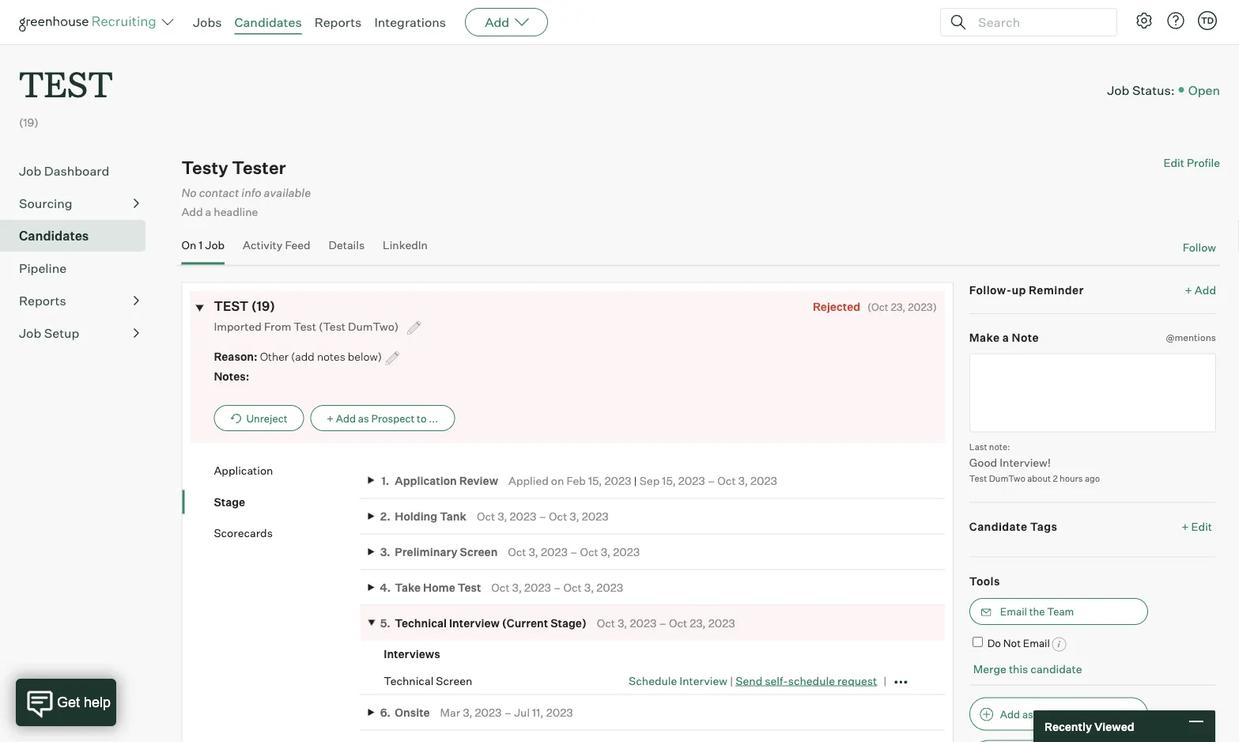 Task type: locate. For each thing, give the bounding box(es) containing it.
2023
[[605, 473, 632, 487], [679, 473, 705, 487], [751, 473, 778, 487], [510, 509, 537, 523], [582, 509, 609, 523], [541, 545, 568, 559], [613, 545, 640, 559], [524, 580, 551, 594], [597, 580, 624, 594], [630, 616, 657, 630], [709, 616, 735, 630], [475, 705, 502, 719], [546, 705, 573, 719]]

technical
[[395, 616, 447, 630], [384, 674, 434, 687]]

job inside job setup link
[[19, 325, 41, 341]]

0 vertical spatial a
[[205, 205, 211, 219]]

job right 1
[[205, 238, 225, 252]]

1 horizontal spatial a
[[1003, 331, 1010, 344]]

0 vertical spatial +
[[1185, 283, 1193, 296]]

1 vertical spatial to
[[1082, 708, 1091, 720]]

do
[[988, 637, 1001, 649]]

2023)
[[908, 300, 937, 313]]

1 horizontal spatial edit
[[1192, 519, 1213, 533]]

td button
[[1198, 11, 1217, 30]]

reports left 'integrations' link
[[315, 14, 362, 30]]

job for job setup
[[19, 325, 41, 341]]

0 vertical spatial technical
[[395, 616, 447, 630]]

23, right (oct
[[891, 300, 906, 313]]

candidates link right jobs link
[[235, 14, 302, 30]]

test down good
[[970, 473, 987, 484]]

email right not
[[1023, 637, 1050, 649]]

a left note
[[1003, 331, 1010, 344]]

– left jul at the left bottom of page
[[504, 705, 512, 719]]

dumtwo)
[[348, 319, 399, 333]]

candidate
[[1031, 662, 1083, 676]]

interview left send
[[680, 673, 728, 687]]

a inside testy tester no contact info available add a headline
[[205, 205, 211, 219]]

– up schedule
[[659, 616, 667, 630]]

test
[[19, 60, 113, 107], [214, 298, 249, 314]]

prospect up 1.
[[371, 412, 415, 424]]

4.
[[380, 580, 391, 594]]

0 horizontal spatial 15,
[[588, 473, 602, 487]]

reports link up job setup link
[[19, 291, 139, 310]]

last
[[970, 441, 988, 452]]

1 horizontal spatial 23,
[[891, 300, 906, 313]]

1 horizontal spatial to
[[1082, 708, 1091, 720]]

tank
[[440, 509, 467, 523]]

2. holding tank oct 3, 2023 – oct 3, 2023
[[380, 509, 609, 523]]

stage
[[214, 495, 245, 509]]

15,
[[588, 473, 602, 487], [662, 473, 676, 487]]

add inside popup button
[[485, 14, 510, 30]]

0 horizontal spatial 23,
[[690, 616, 706, 630]]

(19) up from
[[251, 298, 275, 314]]

...
[[429, 412, 438, 424], [1094, 708, 1103, 720]]

0 vertical spatial prospect
[[371, 412, 415, 424]]

|
[[634, 473, 637, 487], [730, 673, 734, 687]]

1 vertical spatial email
[[1023, 637, 1050, 649]]

available
[[264, 185, 311, 200]]

job left 'setup'
[[19, 325, 41, 341]]

follow-up reminder
[[970, 283, 1084, 296]]

test left (test
[[294, 319, 316, 333]]

interview down 4. take home test oct 3, 2023 – oct 3, 2023
[[449, 616, 500, 630]]

job status:
[[1108, 82, 1175, 98]]

prospect down candidate
[[1036, 708, 1079, 720]]

merge this candidate
[[974, 662, 1083, 676]]

reports link left 'integrations' link
[[315, 14, 362, 30]]

hours
[[1060, 473, 1083, 484]]

1 horizontal spatial candidates
[[235, 14, 302, 30]]

0 horizontal spatial test
[[19, 60, 113, 107]]

on 1 job link
[[181, 238, 225, 261]]

1 vertical spatial candidates link
[[19, 226, 139, 245]]

1 horizontal spatial as
[[1023, 708, 1034, 720]]

1 horizontal spatial ...
[[1094, 708, 1103, 720]]

0 vertical spatial candidates
[[235, 14, 302, 30]]

1 horizontal spatial prospect
[[1036, 708, 1079, 720]]

test for test (19)
[[214, 298, 249, 314]]

0 horizontal spatial reports link
[[19, 291, 139, 310]]

+ for + add
[[1185, 283, 1193, 296]]

technical down interviews at the left bottom of the page
[[384, 674, 434, 687]]

1 horizontal spatial test
[[458, 580, 481, 594]]

| left sep
[[634, 473, 637, 487]]

23, inside rejected (oct 23, 2023)
[[891, 300, 906, 313]]

technical up interviews at the left bottom of the page
[[395, 616, 447, 630]]

0 horizontal spatial (19)
[[19, 116, 39, 129]]

2
[[1053, 473, 1058, 484]]

integrations
[[374, 14, 446, 30]]

about
[[1028, 473, 1051, 484]]

oct down 1. application review applied on  feb 15, 2023 | sep 15, 2023 – oct 3, 2023
[[580, 545, 599, 559]]

email left the
[[1001, 605, 1028, 618]]

candidates link
[[235, 14, 302, 30], [19, 226, 139, 245]]

0 vertical spatial 23,
[[891, 300, 906, 313]]

0 vertical spatial to
[[417, 412, 427, 424]]

1 horizontal spatial test
[[214, 298, 249, 314]]

0 horizontal spatial candidates
[[19, 228, 89, 244]]

1 horizontal spatial |
[[730, 673, 734, 687]]

1 horizontal spatial candidates link
[[235, 14, 302, 30]]

as down below)
[[358, 412, 369, 424]]

reports
[[315, 14, 362, 30], [19, 293, 66, 309]]

0 vertical spatial reports link
[[315, 14, 362, 30]]

do not email
[[988, 637, 1050, 649]]

1 vertical spatial test
[[970, 473, 987, 484]]

edit
[[1164, 156, 1185, 170], [1192, 519, 1213, 533]]

schedule
[[629, 673, 677, 687]]

0 horizontal spatial to
[[417, 412, 427, 424]]

test up imported
[[214, 298, 249, 314]]

feb
[[567, 473, 586, 487]]

job for job dashboard
[[19, 163, 41, 179]]

1 horizontal spatial (19)
[[251, 298, 275, 314]]

2 vertical spatial +
[[1182, 519, 1189, 533]]

a down contact
[[205, 205, 211, 219]]

tools
[[970, 574, 1001, 588]]

0 vertical spatial |
[[634, 473, 637, 487]]

application up stage
[[214, 463, 273, 477]]

application up holding
[[395, 473, 457, 487]]

+ edit
[[1182, 519, 1213, 533]]

status:
[[1133, 82, 1175, 98]]

0 vertical spatial test
[[19, 60, 113, 107]]

+ add as prospect to ... button
[[310, 405, 455, 431]]

3,
[[739, 473, 748, 487], [498, 509, 507, 523], [570, 509, 580, 523], [529, 545, 539, 559], [601, 545, 611, 559], [512, 580, 522, 594], [584, 580, 594, 594], [618, 616, 628, 630], [463, 705, 473, 719]]

– right sep
[[708, 473, 715, 487]]

3. preliminary screen oct 3, 2023 – oct 3, 2023
[[380, 545, 640, 559]]

as left the recently
[[1023, 708, 1034, 720]]

screen up mar
[[436, 674, 473, 687]]

23, up 'schedule interview' link
[[690, 616, 706, 630]]

15, right feb in the left bottom of the page
[[588, 473, 602, 487]]

job inside job dashboard link
[[19, 163, 41, 179]]

0 vertical spatial email
[[1001, 605, 1028, 618]]

ago
[[1085, 473, 1100, 484]]

None text field
[[970, 353, 1217, 432]]

add as prospect to ...
[[1001, 708, 1103, 720]]

+ inside button
[[327, 412, 334, 424]]

0 vertical spatial as
[[358, 412, 369, 424]]

0 horizontal spatial |
[[634, 473, 637, 487]]

1 vertical spatial screen
[[436, 674, 473, 687]]

0 horizontal spatial application
[[214, 463, 273, 477]]

greenhouse recruiting image
[[19, 13, 161, 32]]

holding
[[395, 509, 438, 523]]

candidates right jobs link
[[235, 14, 302, 30]]

1 vertical spatial technical
[[384, 674, 434, 687]]

oct right sep
[[718, 473, 736, 487]]

oct
[[718, 473, 736, 487], [477, 509, 495, 523], [549, 509, 567, 523], [508, 545, 526, 559], [580, 545, 599, 559], [492, 580, 510, 594], [564, 580, 582, 594], [597, 616, 615, 630], [669, 616, 688, 630]]

job up sourcing
[[19, 163, 41, 179]]

(19) down test link
[[19, 116, 39, 129]]

0 vertical spatial reports
[[315, 14, 362, 30]]

15, right sep
[[662, 473, 676, 487]]

0 horizontal spatial interview
[[449, 616, 500, 630]]

merge this candidate link
[[974, 662, 1083, 676]]

profile
[[1187, 156, 1221, 170]]

activity
[[243, 238, 283, 252]]

imported from test (test dumtwo)
[[214, 319, 401, 333]]

mar
[[440, 705, 461, 719]]

make a note
[[970, 331, 1039, 344]]

tags
[[1030, 519, 1058, 533]]

test down greenhouse recruiting image
[[19, 60, 113, 107]]

info
[[242, 185, 261, 200]]

+ add
[[1185, 283, 1217, 296]]

test right home in the left of the page
[[458, 580, 481, 594]]

0 horizontal spatial test
[[294, 319, 316, 333]]

job left status:
[[1108, 82, 1130, 98]]

rejected (oct 23, 2023)
[[813, 299, 937, 313]]

2 vertical spatial test
[[458, 580, 481, 594]]

screen down 2. holding tank oct 3, 2023 – oct 3, 2023
[[460, 545, 498, 559]]

1 vertical spatial interview
[[680, 673, 728, 687]]

add inside testy tester no contact info available add a headline
[[181, 205, 203, 219]]

0 vertical spatial edit
[[1164, 156, 1185, 170]]

reports down "pipeline"
[[19, 293, 66, 309]]

Search text field
[[975, 11, 1103, 34]]

1 horizontal spatial interview
[[680, 673, 728, 687]]

0 horizontal spatial edit
[[1164, 156, 1185, 170]]

candidates link down sourcing "link"
[[19, 226, 139, 245]]

unreject
[[246, 412, 288, 424]]

oct down 3. preliminary screen oct 3, 2023 – oct 3, 2023
[[492, 580, 510, 594]]

to
[[417, 412, 427, 424], [1082, 708, 1091, 720]]

1 vertical spatial a
[[1003, 331, 1010, 344]]

0 vertical spatial candidates link
[[235, 14, 302, 30]]

jobs
[[193, 14, 222, 30]]

0 horizontal spatial a
[[205, 205, 211, 219]]

1 vertical spatial reports link
[[19, 291, 139, 310]]

1 vertical spatial +
[[327, 412, 334, 424]]

+ add as prospect to ...
[[327, 412, 438, 424]]

test link
[[19, 44, 113, 110]]

activity feed
[[243, 238, 311, 252]]

1 horizontal spatial 15,
[[662, 473, 676, 487]]

job setup link
[[19, 324, 139, 343]]

the
[[1030, 605, 1045, 618]]

5. technical interview (current stage)
[[380, 616, 587, 630]]

– down "applied"
[[539, 509, 547, 523]]

1 vertical spatial edit
[[1192, 519, 1213, 533]]

| left send
[[730, 673, 734, 687]]

0 horizontal spatial reports
[[19, 293, 66, 309]]

1 vertical spatial test
[[214, 298, 249, 314]]

1 horizontal spatial reports link
[[315, 14, 362, 30]]

candidates down sourcing
[[19, 228, 89, 244]]

1 horizontal spatial reports
[[315, 14, 362, 30]]

schedule
[[788, 673, 835, 687]]

0 vertical spatial ...
[[429, 412, 438, 424]]

1 vertical spatial |
[[730, 673, 734, 687]]

0 horizontal spatial ...
[[429, 412, 438, 424]]

– up stage)
[[554, 580, 561, 594]]

prospect
[[371, 412, 415, 424], [1036, 708, 1079, 720]]

test (19)
[[214, 298, 275, 314]]

merge
[[974, 662, 1007, 676]]

2 horizontal spatial test
[[970, 473, 987, 484]]

on
[[181, 238, 196, 252]]

Do Not Email checkbox
[[973, 637, 983, 647]]

interviews
[[384, 647, 440, 661]]

6.
[[380, 705, 391, 719]]

note
[[1012, 331, 1039, 344]]

1. application review applied on  feb 15, 2023 | sep 15, 2023 – oct 3, 2023
[[381, 473, 778, 487]]

1 vertical spatial as
[[1023, 708, 1034, 720]]



Task type: describe. For each thing, give the bounding box(es) containing it.
tester
[[232, 157, 286, 179]]

oct right stage)
[[597, 616, 615, 630]]

this
[[1009, 662, 1029, 676]]

1 vertical spatial 23,
[[690, 616, 706, 630]]

1 vertical spatial ...
[[1094, 708, 1103, 720]]

headline
[[214, 205, 258, 219]]

oct up 4. take home test oct 3, 2023 – oct 3, 2023
[[508, 545, 526, 559]]

job dashboard link
[[19, 162, 139, 181]]

1 15, from the left
[[588, 473, 602, 487]]

edit profile link
[[1164, 156, 1221, 170]]

job for job status:
[[1108, 82, 1130, 98]]

unreject button
[[214, 405, 304, 431]]

request
[[838, 673, 877, 687]]

preliminary
[[395, 545, 458, 559]]

last note: good interview! test dumtwo               about 2 hours               ago
[[970, 441, 1100, 484]]

job inside on 1 job link
[[205, 238, 225, 252]]

dumtwo
[[989, 473, 1026, 484]]

self-
[[765, 673, 788, 687]]

notes:
[[214, 369, 249, 383]]

1 vertical spatial (19)
[[251, 298, 275, 314]]

application link
[[214, 463, 360, 478]]

contact
[[199, 185, 239, 200]]

viewed
[[1095, 719, 1135, 733]]

– down feb in the left bottom of the page
[[570, 545, 578, 559]]

0 vertical spatial (19)
[[19, 116, 39, 129]]

not
[[1004, 637, 1021, 649]]

notes
[[317, 349, 346, 363]]

+ add link
[[1185, 282, 1217, 297]]

+ edit link
[[1178, 515, 1217, 537]]

oct up stage)
[[564, 580, 582, 594]]

0 vertical spatial test
[[294, 319, 316, 333]]

5.
[[380, 616, 391, 630]]

@mentions link
[[1166, 330, 1217, 345]]

linkedin
[[383, 238, 428, 252]]

oct right tank
[[477, 509, 495, 523]]

@mentions
[[1166, 331, 1217, 343]]

(current
[[502, 616, 548, 630]]

oct down on
[[549, 509, 567, 523]]

applied
[[509, 473, 549, 487]]

4. take home test oct 3, 2023 – oct 3, 2023
[[380, 580, 624, 594]]

follow
[[1183, 240, 1217, 254]]

sourcing
[[19, 196, 72, 211]]

setup
[[44, 325, 79, 341]]

0 vertical spatial interview
[[449, 616, 500, 630]]

reason: other (add notes below)
[[214, 349, 382, 363]]

feed
[[285, 238, 311, 252]]

jul
[[514, 705, 530, 719]]

+ for + add as prospect to ...
[[327, 412, 334, 424]]

team
[[1048, 605, 1075, 618]]

stage)
[[551, 616, 587, 630]]

add button
[[465, 8, 548, 36]]

email inside "email the team" button
[[1001, 605, 1028, 618]]

1 horizontal spatial application
[[395, 473, 457, 487]]

0 horizontal spatial as
[[358, 412, 369, 424]]

+ for + edit
[[1182, 519, 1189, 533]]

job setup
[[19, 325, 79, 341]]

testy tester no contact info available add a headline
[[181, 157, 311, 219]]

edit profile
[[1164, 156, 1221, 170]]

on
[[551, 473, 564, 487]]

email the team
[[1001, 605, 1075, 618]]

integrations link
[[374, 14, 446, 30]]

oct up 'schedule interview' link
[[669, 616, 688, 630]]

1 vertical spatial reports
[[19, 293, 66, 309]]

linkedin link
[[383, 238, 428, 261]]

2.
[[380, 509, 391, 523]]

note:
[[990, 441, 1011, 452]]

rejected
[[813, 299, 861, 313]]

send
[[736, 673, 763, 687]]

email the team button
[[970, 598, 1149, 625]]

technical screen
[[384, 674, 473, 687]]

configure image
[[1135, 11, 1154, 30]]

test for test
[[19, 60, 113, 107]]

scorecards
[[214, 526, 273, 540]]

details
[[329, 238, 365, 252]]

1 vertical spatial candidates
[[19, 228, 89, 244]]

interview!
[[1000, 455, 1051, 469]]

follow link
[[1183, 240, 1217, 255]]

td
[[1202, 15, 1214, 26]]

jobs link
[[193, 14, 222, 30]]

recently viewed
[[1045, 719, 1135, 733]]

schedule interview link
[[629, 673, 728, 687]]

(oct
[[868, 300, 889, 313]]

testy
[[181, 157, 228, 179]]

make
[[970, 331, 1000, 344]]

1
[[199, 238, 203, 252]]

candidate tags
[[970, 519, 1058, 533]]

review
[[459, 473, 498, 487]]

0 horizontal spatial candidates link
[[19, 226, 139, 245]]

test inside last note: good interview! test dumtwo               about 2 hours               ago
[[970, 473, 987, 484]]

job dashboard
[[19, 163, 109, 179]]

up
[[1012, 283, 1027, 296]]

1 vertical spatial prospect
[[1036, 708, 1079, 720]]

2 15, from the left
[[662, 473, 676, 487]]

take
[[395, 580, 421, 594]]

6. onsite mar 3, 2023 – jul 11, 2023
[[380, 705, 573, 719]]

scorecards link
[[214, 525, 360, 541]]

schedule interview | send self-schedule request
[[629, 673, 877, 687]]

0 vertical spatial screen
[[460, 545, 498, 559]]

0 horizontal spatial prospect
[[371, 412, 415, 424]]

on 1 job
[[181, 238, 225, 252]]

no
[[181, 185, 197, 200]]

imported
[[214, 319, 262, 333]]

open
[[1189, 82, 1221, 98]]



Task type: vqa. For each thing, say whether or not it's contained in the screenshot.
+
yes



